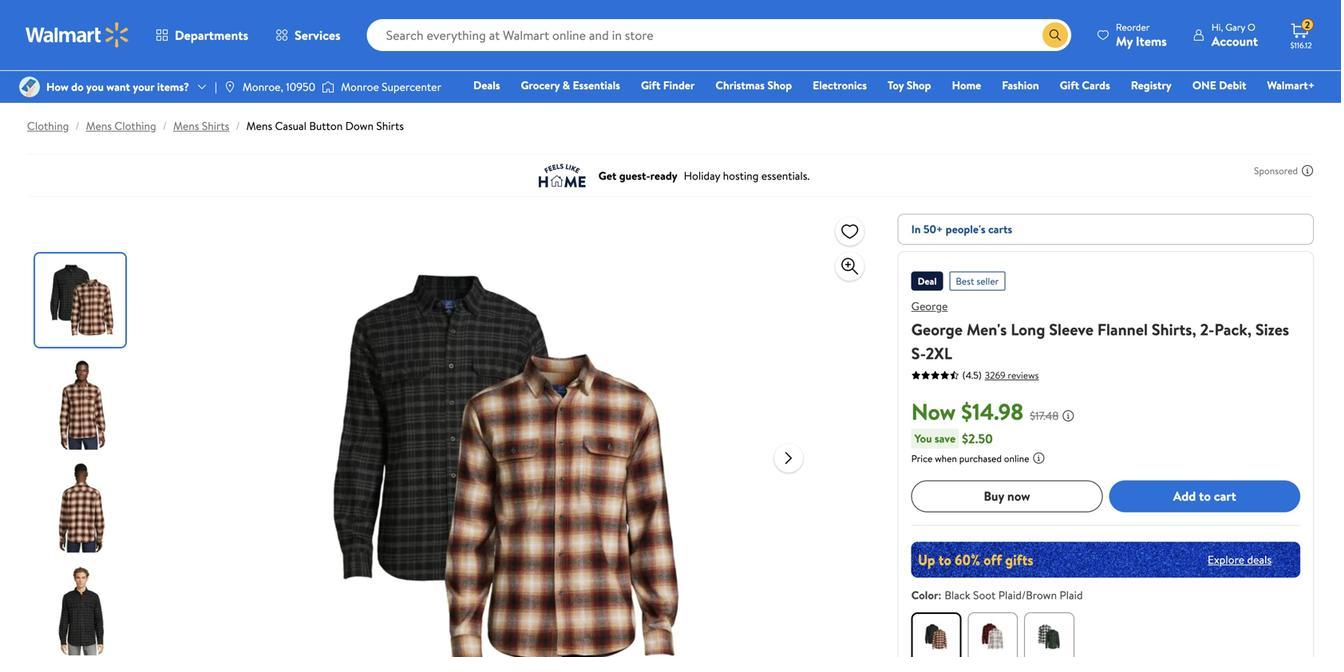 Task type: vqa. For each thing, say whether or not it's contained in the screenshot.
Checkout All Items
no



Task type: describe. For each thing, give the bounding box(es) containing it.
fashion link
[[995, 77, 1046, 94]]

explore deals
[[1208, 552, 1272, 568]]

price when purchased online
[[911, 452, 1029, 466]]

explore
[[1208, 552, 1244, 568]]

50+
[[923, 222, 943, 237]]

electronics link
[[806, 77, 874, 94]]

explore deals link
[[1201, 546, 1278, 574]]

add to cart button
[[1109, 481, 1300, 513]]

casual
[[275, 118, 307, 134]]

(4.5) 3269 reviews
[[962, 369, 1039, 382]]

how
[[46, 79, 68, 95]]

monroe supercenter
[[341, 79, 441, 95]]

add to cart
[[1173, 488, 1236, 505]]

3269
[[985, 369, 1006, 382]]

hi, gary o account
[[1212, 20, 1258, 50]]

 image for monroe supercenter
[[322, 79, 335, 95]]

finder
[[663, 77, 695, 93]]

2 george from the top
[[911, 319, 963, 341]]

to
[[1199, 488, 1211, 505]]

up to sixty percent off deals. shop now. image
[[911, 542, 1300, 578]]

sizes
[[1255, 319, 1289, 341]]

1 shirts from the left
[[202, 118, 229, 134]]

2 clothing from the left
[[114, 118, 156, 134]]

o
[[1248, 20, 1255, 34]]

george men's long sleeve flannel shirts, 2-pack, sizes s-2xl - image 1 of 5 image
[[35, 254, 129, 347]]

christmas shop link
[[708, 77, 799, 94]]

sleeve
[[1049, 319, 1094, 341]]

Walmart Site-Wide search field
[[367, 19, 1071, 51]]

toy shop
[[888, 77, 931, 93]]

when
[[935, 452, 957, 466]]

now $14.98
[[911, 396, 1023, 427]]

deals
[[473, 77, 500, 93]]

monroe,
[[243, 79, 283, 95]]

one
[[1192, 77, 1216, 93]]

fashion
[[1002, 77, 1039, 93]]

you save $2.50
[[915, 430, 993, 448]]

gift finder
[[641, 77, 695, 93]]

christmas shop
[[715, 77, 792, 93]]

monroe, 10950
[[243, 79, 315, 95]]

services
[[295, 26, 341, 44]]

gift for gift finder
[[641, 77, 660, 93]]

mens casual button down shirts link
[[246, 118, 404, 134]]

deals link
[[466, 77, 507, 94]]

walmart+
[[1267, 77, 1315, 93]]

gift cards
[[1060, 77, 1110, 93]]

|
[[215, 79, 217, 95]]

next media item image
[[779, 449, 798, 468]]

:
[[938, 588, 941, 603]]

home link
[[945, 77, 988, 94]]

buy
[[984, 488, 1004, 505]]

purchased
[[959, 452, 1002, 466]]

toy
[[888, 77, 904, 93]]

color list
[[908, 610, 1304, 658]]

now
[[911, 396, 956, 427]]

2 mens from the left
[[173, 118, 199, 134]]

2
[[1305, 18, 1310, 32]]

deals
[[1247, 552, 1272, 568]]

departments button
[[142, 16, 262, 54]]

now
[[1007, 488, 1030, 505]]

registry link
[[1124, 77, 1179, 94]]

(4.5)
[[962, 369, 982, 382]]

george men's long sleeve flannel shirts, 2-pack, sizes s-2xl - image 2 of 5 image
[[35, 357, 129, 450]]

debit
[[1219, 77, 1246, 93]]

 image for monroe, 10950
[[223, 81, 236, 93]]

online
[[1004, 452, 1029, 466]]

george men's long sleeve flannel shirts, 2-pack, sizes s-2xl - image 3 of 5 image
[[35, 460, 129, 553]]

$17.48
[[1030, 408, 1059, 424]]

2 shirts from the left
[[376, 118, 404, 134]]

learn more about strikethrough prices image
[[1062, 410, 1075, 422]]

down
[[345, 118, 374, 134]]

color : black soot plaid/brown plaid
[[911, 588, 1083, 603]]

walmart image
[[26, 22, 129, 48]]

grocery & essentials
[[521, 77, 620, 93]]

in 50+ people's carts
[[911, 222, 1012, 237]]

you
[[915, 431, 932, 446]]

mens shirts link
[[173, 118, 229, 134]]

reorder my items
[[1116, 20, 1167, 50]]

how do you want your items?
[[46, 79, 189, 95]]

in
[[911, 222, 921, 237]]

buy now button
[[911, 481, 1103, 513]]

button
[[309, 118, 343, 134]]

1 mens from the left
[[86, 118, 112, 134]]

people's
[[946, 222, 986, 237]]

walmart+ link
[[1260, 77, 1322, 94]]

$116.12
[[1290, 40, 1312, 51]]

mens clothing link
[[86, 118, 156, 134]]



Task type: locate. For each thing, give the bounding box(es) containing it.
2 / from the left
[[163, 118, 167, 134]]

men's
[[967, 319, 1007, 341]]

registry
[[1131, 77, 1172, 93]]

save
[[935, 431, 956, 446]]

1 horizontal spatial  image
[[322, 79, 335, 95]]

george link
[[911, 299, 948, 314]]

do
[[71, 79, 84, 95]]

1 horizontal spatial mens
[[173, 118, 199, 134]]

account
[[1212, 32, 1258, 50]]

black
[[945, 588, 970, 603]]

plaid
[[1060, 588, 1083, 603]]

3 / from the left
[[236, 118, 240, 134]]

hi,
[[1212, 20, 1223, 34]]

0 horizontal spatial shop
[[767, 77, 792, 93]]

 image
[[19, 77, 40, 97]]

gift finder link
[[634, 77, 702, 94]]

1 horizontal spatial shirts
[[376, 118, 404, 134]]

1 horizontal spatial /
[[163, 118, 167, 134]]

cards
[[1082, 77, 1110, 93]]

george men's long sleeve flannel shirts, 2-pack, sizes s-2xl image
[[251, 214, 761, 658]]

grocery & essentials link
[[514, 77, 627, 94]]

george men's long sleeve flannel shirts, 2-pack, sizes s-2xl - image 4 of 5 image
[[35, 563, 129, 656]]

long
[[1011, 319, 1045, 341]]

2 shop from the left
[[907, 77, 931, 93]]

george down deal
[[911, 299, 948, 314]]

1 horizontal spatial shop
[[907, 77, 931, 93]]

1 horizontal spatial clothing
[[114, 118, 156, 134]]

legal information image
[[1032, 452, 1045, 465]]

1 horizontal spatial gift
[[1060, 77, 1079, 93]]

gift left 'finder'
[[641, 77, 660, 93]]

supercenter
[[382, 79, 441, 95]]

you
[[86, 79, 104, 95]]

color
[[911, 588, 938, 603]]

0 horizontal spatial shirts
[[202, 118, 229, 134]]

price
[[911, 452, 933, 466]]

soot
[[973, 588, 996, 603]]

/ right clothing link
[[75, 118, 79, 134]]

clothing down your
[[114, 118, 156, 134]]

shop right christmas
[[767, 77, 792, 93]]

2-
[[1200, 319, 1214, 341]]

ad disclaimer and feedback image
[[1301, 164, 1314, 177]]

/ right the mens shirts link
[[236, 118, 240, 134]]

&
[[562, 77, 570, 93]]

2 gift from the left
[[1060, 77, 1079, 93]]

add to favorites list, george men's long sleeve flannel shirts, 2-pack, sizes s-2xl image
[[840, 222, 859, 241]]

shirts,
[[1152, 319, 1196, 341]]

shop
[[767, 77, 792, 93], [907, 77, 931, 93]]

clothing / mens clothing / mens shirts / mens casual button down shirts
[[27, 118, 404, 134]]

plaid/brown
[[998, 588, 1057, 603]]

gift cards link
[[1053, 77, 1117, 94]]

want
[[106, 79, 130, 95]]

3 mens from the left
[[246, 118, 272, 134]]

buy now
[[984, 488, 1030, 505]]

departments
[[175, 26, 248, 44]]

deal
[[918, 275, 937, 288]]

my
[[1116, 32, 1133, 50]]

0 horizontal spatial /
[[75, 118, 79, 134]]

george up 2xl
[[911, 319, 963, 341]]

gary
[[1225, 20, 1245, 34]]

0 horizontal spatial  image
[[223, 81, 236, 93]]

grocery
[[521, 77, 560, 93]]

3269 reviews link
[[982, 369, 1039, 382]]

clothing down how
[[27, 118, 69, 134]]

best
[[956, 275, 974, 288]]

gift for gift cards
[[1060, 77, 1079, 93]]

shirts down |
[[202, 118, 229, 134]]

reorder
[[1116, 20, 1150, 34]]

shop for toy shop
[[907, 77, 931, 93]]

1 vertical spatial george
[[911, 319, 963, 341]]

 image
[[322, 79, 335, 95], [223, 81, 236, 93]]

1 gift from the left
[[641, 77, 660, 93]]

10950
[[286, 79, 315, 95]]

your
[[133, 79, 154, 95]]

cart
[[1214, 488, 1236, 505]]

search icon image
[[1049, 29, 1062, 42]]

christmas
[[715, 77, 765, 93]]

1 george from the top
[[911, 299, 948, 314]]

mens left casual at top left
[[246, 118, 272, 134]]

1 clothing from the left
[[27, 118, 69, 134]]

s-
[[911, 342, 926, 365]]

essentials
[[573, 77, 620, 93]]

services button
[[262, 16, 354, 54]]

mens down you
[[86, 118, 112, 134]]

shirts right down
[[376, 118, 404, 134]]

seller
[[977, 275, 999, 288]]

/
[[75, 118, 79, 134], [163, 118, 167, 134], [236, 118, 240, 134]]

0 horizontal spatial mens
[[86, 118, 112, 134]]

clothing link
[[27, 118, 69, 134]]

items
[[1136, 32, 1167, 50]]

$2.50
[[962, 430, 993, 448]]

0 horizontal spatial clothing
[[27, 118, 69, 134]]

one debit link
[[1185, 77, 1254, 94]]

Search search field
[[367, 19, 1071, 51]]

monroe
[[341, 79, 379, 95]]

shop right the toy
[[907, 77, 931, 93]]

gift left cards in the top right of the page
[[1060, 77, 1079, 93]]

2 horizontal spatial mens
[[246, 118, 272, 134]]

 image right the 10950
[[322, 79, 335, 95]]

george george men's long sleeve flannel shirts, 2-pack, sizes s-2xl
[[911, 299, 1289, 365]]

mens
[[86, 118, 112, 134], [173, 118, 199, 134], [246, 118, 272, 134]]

mens down items?
[[173, 118, 199, 134]]

/ left the mens shirts link
[[163, 118, 167, 134]]

pack,
[[1214, 319, 1252, 341]]

 image right |
[[223, 81, 236, 93]]

add
[[1173, 488, 1196, 505]]

carts
[[988, 222, 1012, 237]]

gift
[[641, 77, 660, 93], [1060, 77, 1079, 93]]

electronics
[[813, 77, 867, 93]]

2xl
[[926, 342, 952, 365]]

1 / from the left
[[75, 118, 79, 134]]

0 vertical spatial george
[[911, 299, 948, 314]]

shop for christmas shop
[[767, 77, 792, 93]]

2 horizontal spatial /
[[236, 118, 240, 134]]

toy shop link
[[880, 77, 938, 94]]

zoom image modal image
[[840, 257, 859, 276]]

1 shop from the left
[[767, 77, 792, 93]]

$14.98
[[961, 396, 1023, 427]]

0 horizontal spatial gift
[[641, 77, 660, 93]]

george
[[911, 299, 948, 314], [911, 319, 963, 341]]



